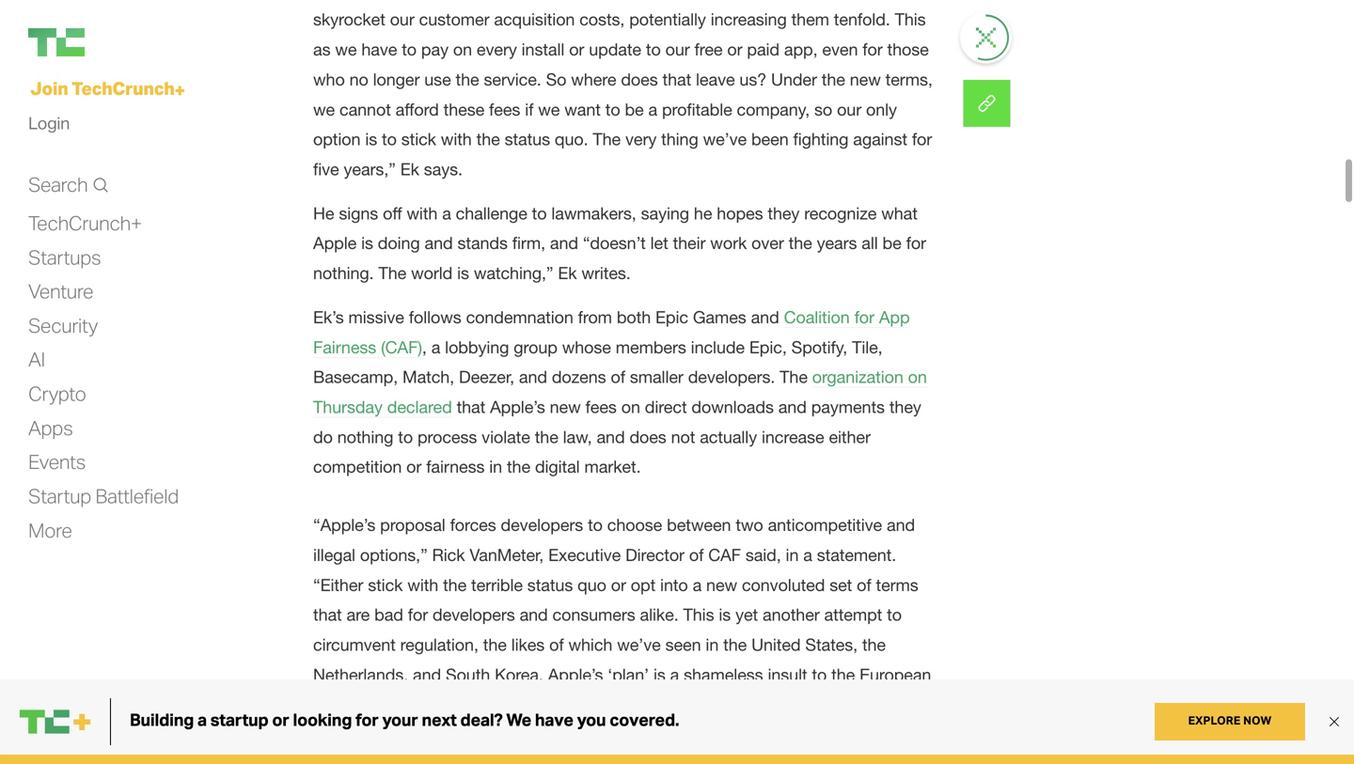 Task type: describe. For each thing, give the bounding box(es) containing it.
1 horizontal spatial in
[[706, 636, 719, 655]]

recognize
[[805, 204, 877, 223]]

their
[[673, 234, 706, 253]]

terms
[[876, 576, 919, 595]]

or inside that apple's new fees on direct downloads and payments they do nothing to process violate the law, and does not actually increase either competition or fairness in the digital market.
[[407, 457, 422, 477]]

this
[[684, 606, 715, 625]]

follows
[[409, 308, 462, 327]]

and up 'world'
[[425, 234, 453, 253]]

netherlands,
[[313, 666, 408, 685]]

more
[[28, 518, 72, 543]]

close screen button
[[963, 14, 1010, 61]]

startup battlefield link
[[28, 484, 179, 509]]

stands
[[458, 234, 508, 253]]

whose
[[562, 338, 611, 357]]

is left yet
[[719, 606, 731, 625]]

direct
[[645, 398, 687, 417]]

coalition for app fairness (caf) link
[[313, 308, 910, 358]]

is right 'world'
[[457, 263, 469, 283]]

the down violate
[[507, 457, 531, 477]]

to right insult
[[812, 666, 827, 685]]

startups link
[[28, 245, 101, 270]]

to inside he signs off with a challenge to lawmakers, saying he hopes they recognize what apple is doing and stands firm, and "doesn't let their work over the years all be for nothing. the world is watching," ek writes.
[[532, 204, 547, 223]]

new inside the "apple's proposal forces developers to choose between two anticompetitive and illegal options," rick vanmeter, executive director of caf said, in a statement. "either stick with the terrible status quo or opt into a new convoluted set of terms that are bad for developers and consumers alike. this is yet another attempt to circumvent regulation, the likes of which we've seen in the united states, the netherlands, and south korea. apple's 'plan' is a shameless insult to the european commission and the millions of european consumers they represent – it must not stand and should be rejected by the commission."
[[707, 576, 738, 595]]

it
[[841, 696, 850, 715]]

0 vertical spatial consumers
[[553, 606, 636, 625]]

new inside that apple's new fees on direct downloads and payments they do nothing to process violate the law, and does not actually increase either competition or fairness in the digital market.
[[550, 398, 581, 417]]

a right into
[[693, 576, 702, 595]]

on inside that apple's new fees on direct downloads and payments they do nothing to process violate the law, and does not actually increase either competition or fairness in the digital market.
[[622, 398, 641, 417]]

the inside he signs off with a challenge to lawmakers, saying he hopes they recognize what apple is doing and stands firm, and "doesn't let their work over the years all be for nothing. the world is watching," ek writes.
[[789, 234, 813, 253]]

is right 'plan'
[[654, 666, 666, 685]]

spotify,
[[792, 338, 848, 357]]

startup
[[28, 484, 91, 509]]

of right likes
[[550, 636, 564, 655]]

startup battlefield
[[28, 484, 179, 509]]

terrible
[[471, 576, 523, 595]]

and up likes
[[520, 606, 548, 625]]

a down seen at the bottom
[[670, 666, 679, 685]]

ai link
[[28, 347, 45, 373]]

and up should
[[411, 696, 440, 715]]

ai
[[28, 347, 45, 372]]

tile,
[[852, 338, 883, 357]]

what
[[882, 204, 918, 223]]

quo
[[578, 576, 607, 595]]

more link
[[28, 518, 72, 544]]

share on reddit image
[[964, 80, 1011, 127]]

he
[[313, 204, 334, 223]]

and up increase
[[779, 398, 807, 417]]

lawmakers,
[[552, 204, 637, 223]]

attempt
[[825, 606, 883, 625]]

venture link
[[28, 279, 93, 304]]

by
[[536, 725, 554, 745]]

epic,
[[750, 338, 787, 357]]

executive
[[549, 546, 621, 565]]

copy share link image
[[964, 80, 1011, 127]]

are
[[347, 606, 370, 625]]

close screen image
[[977, 28, 997, 48]]

millions
[[472, 696, 529, 715]]

law,
[[563, 427, 592, 447]]

to inside that apple's new fees on direct downloads and payments they do nothing to process violate the law, and does not actually increase either competition or fairness in the digital market.
[[398, 427, 413, 447]]

for inside the "apple's proposal forces developers to choose between two anticompetitive and illegal options," rick vanmeter, executive director of caf said, in a statement. "either stick with the terrible status quo or opt into a new convoluted set of terms that are bad for developers and consumers alike. this is yet another attempt to circumvent regulation, the likes of which we've seen in the united states, the netherlands, and south korea. apple's 'plan' is a shameless insult to the european commission and the millions of european consumers they represent – it must not stand and should be rejected by the commission."
[[408, 606, 428, 625]]

they inside that apple's new fees on direct downloads and payments they do nothing to process violate the law, and does not actually increase either competition or fairness in the digital market.
[[890, 398, 922, 417]]

not inside the "apple's proposal forces developers to choose between two anticompetitive and illegal options," rick vanmeter, executive director of caf said, in a statement. "either stick with the terrible status quo or opt into a new convoluted set of terms that are bad for developers and consumers alike. this is yet another attempt to circumvent regulation, the likes of which we've seen in the united states, the netherlands, and south korea. apple's 'plan' is a shameless insult to the european commission and the millions of european consumers they represent – it must not stand and should be rejected by the commission."
[[896, 696, 921, 715]]

deezer,
[[459, 368, 515, 387]]

he
[[694, 204, 713, 223]]

(caf)
[[381, 338, 422, 357]]

world
[[411, 263, 453, 283]]

events link
[[28, 450, 86, 475]]

the up the shameless on the right bottom
[[724, 636, 747, 655]]

to up executive
[[588, 516, 603, 535]]

crypto
[[28, 382, 86, 406]]

choose
[[608, 516, 663, 535]]

coalition
[[784, 308, 850, 327]]

writes.
[[582, 263, 631, 283]]

that inside that apple's new fees on direct downloads and payments they do nothing to process violate the law, and does not actually increase either competition or fairness in the digital market.
[[457, 398, 486, 417]]

in inside that apple's new fees on direct downloads and payments they do nothing to process violate the law, and does not actually increase either competition or fairness in the digital market.
[[490, 457, 503, 477]]

statement.
[[817, 546, 897, 565]]

payments
[[812, 398, 885, 417]]

they inside he signs off with a challenge to lawmakers, saying he hopes they recognize what apple is doing and stands firm, and "doesn't let their work over the years all be for nothing. the world is watching," ek writes.
[[768, 204, 800, 223]]

alike.
[[640, 606, 679, 625]]

0 horizontal spatial european
[[553, 696, 624, 715]]

organization
[[813, 368, 904, 387]]

illegal
[[313, 546, 356, 565]]

from
[[578, 308, 612, 327]]

the left law,
[[535, 427, 559, 447]]

the left likes
[[483, 636, 507, 655]]

should
[[393, 725, 443, 745]]

copy share link link
[[964, 80, 1011, 127]]

vanmeter,
[[470, 546, 544, 565]]

and up the market.
[[597, 427, 625, 447]]

declared
[[387, 398, 452, 417]]

forces
[[450, 516, 496, 535]]

share on facebook image
[[964, 80, 1011, 127]]

0 vertical spatial developers
[[501, 516, 584, 535]]

insult
[[768, 666, 808, 685]]

they inside the "apple's proposal forces developers to choose between two anticompetitive and illegal options," rick vanmeter, executive director of caf said, in a statement. "either stick with the terrible status quo or opt into a new convoluted set of terms that are bad for developers and consumers alike. this is yet another attempt to circumvent regulation, the likes of which we've seen in the united states, the netherlands, and south korea. apple's 'plan' is a shameless insult to the european commission and the millions of european consumers they represent – it must not stand and should be rejected by the commission."
[[716, 696, 748, 715]]

apple's inside the "apple's proposal forces developers to choose between two anticompetitive and illegal options," rick vanmeter, executive director of caf said, in a statement. "either stick with the terrible status quo or opt into a new convoluted set of terms that are bad for developers and consumers alike. this is yet another attempt to circumvent regulation, the likes of which we've seen in the united states, the netherlands, and south korea. apple's 'plan' is a shameless insult to the european commission and the millions of european consumers they represent – it must not stand and should be rejected by the commission."
[[548, 666, 603, 685]]

saying
[[641, 204, 690, 223]]

a inside , a lobbying group whose members include epic, spotify, tile, basecamp, match, deezer, and dozens of smaller developers. the
[[432, 338, 441, 357]]

and down regulation,
[[413, 666, 441, 685]]

crypto link
[[28, 382, 86, 407]]

"either
[[313, 576, 363, 595]]

and down commission
[[360, 725, 388, 745]]

games
[[693, 308, 747, 327]]

status
[[528, 576, 573, 595]]

techcrunch image
[[28, 28, 85, 56]]

techcrunch+ link
[[28, 211, 142, 236]]

opt
[[631, 576, 656, 595]]

let
[[651, 234, 669, 253]]

developers.
[[688, 368, 776, 387]]

fees
[[586, 398, 617, 417]]

match,
[[403, 368, 455, 387]]

smaller
[[630, 368, 684, 387]]

+
[[175, 79, 185, 101]]

techcrunch+
[[28, 211, 142, 235]]

of right the set
[[857, 576, 872, 595]]



Task type: locate. For each thing, give the bounding box(es) containing it.
share on x image
[[964, 80, 1011, 127]]

options,"
[[360, 546, 428, 565]]

1 vertical spatial european
[[553, 696, 624, 715]]

the down south
[[444, 696, 468, 715]]

0 horizontal spatial be
[[448, 725, 467, 745]]

do
[[313, 427, 333, 447]]

0 vertical spatial with
[[407, 204, 438, 223]]

0 vertical spatial they
[[768, 204, 800, 223]]

lobbying
[[445, 338, 509, 357]]

with right stick
[[408, 576, 439, 595]]

app
[[880, 308, 910, 327]]

apple's inside that apple's new fees on direct downloads and payments they do nothing to process violate the law, and does not actually increase either competition or fairness in the digital market.
[[490, 398, 545, 417]]

0 vertical spatial on
[[909, 368, 927, 387]]

that left are
[[313, 606, 342, 625]]

0 vertical spatial not
[[671, 427, 696, 447]]

x link
[[964, 80, 1011, 127]]

include
[[691, 338, 745, 357]]

actually
[[700, 427, 757, 447]]

1 vertical spatial not
[[896, 696, 921, 715]]

nothing.
[[313, 263, 374, 283]]

of up by
[[533, 696, 548, 715]]

1 horizontal spatial on
[[909, 368, 927, 387]]

1 horizontal spatial the
[[780, 368, 808, 387]]

states,
[[806, 636, 858, 655]]

over
[[752, 234, 784, 253]]

all
[[862, 234, 878, 253]]

search image
[[92, 176, 108, 195]]

organization on thursday declared
[[313, 368, 927, 417]]

0 vertical spatial european
[[860, 666, 932, 685]]

anticompetitive
[[768, 516, 883, 535]]

new
[[550, 398, 581, 417], [707, 576, 738, 595]]

off
[[383, 204, 402, 223]]

1 horizontal spatial not
[[896, 696, 921, 715]]

not inside that apple's new fees on direct downloads and payments they do nothing to process violate the law, and does not actually increase either competition or fairness in the digital market.
[[671, 427, 696, 447]]

regulation,
[[400, 636, 479, 655]]

2 vertical spatial for
[[408, 606, 428, 625]]

for inside coalition for app fairness (caf)
[[855, 308, 875, 327]]

a left challenge
[[442, 204, 451, 223]]

1 vertical spatial the
[[780, 368, 808, 387]]

ek
[[558, 263, 577, 283]]

condemnation
[[466, 308, 574, 327]]

the down doing
[[379, 263, 407, 283]]

for left app
[[855, 308, 875, 327]]

events
[[28, 450, 86, 474]]

of left caf
[[690, 546, 704, 565]]

fairness
[[426, 457, 485, 477]]

represent
[[753, 696, 823, 715]]

the inside , a lobbying group whose members include epic, spotify, tile, basecamp, match, deezer, and dozens of smaller developers. the
[[780, 368, 808, 387]]

group
[[514, 338, 558, 357]]

techcrunch
[[72, 77, 175, 99]]

for inside he signs off with a challenge to lawmakers, saying he hopes they recognize what apple is doing and stands firm, and "doesn't let their work over the years all be for nothing. the world is watching," ek writes.
[[907, 234, 927, 253]]

0 vertical spatial new
[[550, 398, 581, 417]]

that down deezer,
[[457, 398, 486, 417]]

0 vertical spatial apple's
[[490, 398, 545, 417]]

into
[[661, 576, 688, 595]]

in right the said,
[[786, 546, 799, 565]]

0 horizontal spatial or
[[407, 457, 422, 477]]

new down caf
[[707, 576, 738, 595]]

1 horizontal spatial they
[[768, 204, 800, 223]]

to
[[532, 204, 547, 223], [398, 427, 413, 447], [588, 516, 603, 535], [887, 606, 902, 625], [812, 666, 827, 685]]

0 horizontal spatial that
[[313, 606, 342, 625]]

of
[[611, 368, 626, 387], [690, 546, 704, 565], [857, 576, 872, 595], [550, 636, 564, 655], [533, 696, 548, 715]]

security link
[[28, 313, 98, 339]]

another
[[763, 606, 820, 625]]

he signs off with a challenge to lawmakers, saying he hopes they recognize what apple is doing and stands firm, and "doesn't let their work over the years all be for nothing. the world is watching," ek writes.
[[313, 204, 927, 283]]

1 vertical spatial with
[[408, 576, 439, 595]]

members
[[616, 338, 687, 357]]

2 horizontal spatial for
[[907, 234, 927, 253]]

1 vertical spatial consumers
[[629, 696, 712, 715]]

or left the fairness
[[407, 457, 422, 477]]

stand
[[313, 725, 355, 745]]

techcrunch link
[[28, 28, 216, 56]]

the down epic, on the top
[[780, 368, 808, 387]]

european down 'plan'
[[553, 696, 624, 715]]

they up over
[[768, 204, 800, 223]]

shameless
[[684, 666, 764, 685]]

1 vertical spatial be
[[448, 725, 467, 745]]

signs
[[339, 204, 378, 223]]

apple's down the which
[[548, 666, 603, 685]]

digital
[[535, 457, 580, 477]]

1 horizontal spatial for
[[855, 308, 875, 327]]

and up ek
[[550, 234, 579, 253]]

to down the declared
[[398, 427, 413, 447]]

for down what
[[907, 234, 927, 253]]

0 vertical spatial or
[[407, 457, 422, 477]]

for right bad
[[408, 606, 428, 625]]

in right seen at the bottom
[[706, 636, 719, 655]]

1 horizontal spatial apple's
[[548, 666, 603, 685]]

with inside he signs off with a challenge to lawmakers, saying he hopes they recognize what apple is doing and stands firm, and "doesn't let their work over the years all be for nothing. the world is watching," ek writes.
[[407, 204, 438, 223]]

violate
[[482, 427, 530, 447]]

to down terms
[[887, 606, 902, 625]]

2 horizontal spatial in
[[786, 546, 799, 565]]

rejected
[[471, 725, 531, 745]]

be inside he signs off with a challenge to lawmakers, saying he hopes they recognize what apple is doing and stands firm, and "doesn't let their work over the years all be for nothing. the world is watching," ek writes.
[[883, 234, 902, 253]]

on right organization
[[909, 368, 927, 387]]

is
[[361, 234, 373, 253], [457, 263, 469, 283], [719, 606, 731, 625], [654, 666, 666, 685]]

be right all
[[883, 234, 902, 253]]

1 horizontal spatial new
[[707, 576, 738, 595]]

on
[[909, 368, 927, 387], [622, 398, 641, 417]]

of up 'fees'
[[611, 368, 626, 387]]

1 vertical spatial on
[[622, 398, 641, 417]]

2 horizontal spatial they
[[890, 398, 922, 417]]

a right ,
[[432, 338, 441, 357]]

european
[[860, 666, 932, 685], [553, 696, 624, 715]]

1 vertical spatial developers
[[433, 606, 515, 625]]

they down organization
[[890, 398, 922, 417]]

apple's up violate
[[490, 398, 545, 417]]

0 horizontal spatial they
[[716, 696, 748, 715]]

a inside he signs off with a challenge to lawmakers, saying he hopes they recognize what apple is doing and stands firm, and "doesn't let their work over the years all be for nothing. the world is watching," ek writes.
[[442, 204, 451, 223]]

apple
[[313, 234, 357, 253]]

1 horizontal spatial or
[[611, 576, 626, 595]]

1 horizontal spatial european
[[860, 666, 932, 685]]

consumers down quo
[[553, 606, 636, 625]]

0 vertical spatial in
[[490, 457, 503, 477]]

south
[[446, 666, 490, 685]]

does
[[630, 427, 667, 447]]

2 vertical spatial in
[[706, 636, 719, 655]]

0 horizontal spatial not
[[671, 427, 696, 447]]

not right must
[[896, 696, 921, 715]]

caf
[[709, 546, 741, 565]]

developers down terrible
[[433, 606, 515, 625]]

1 vertical spatial for
[[855, 308, 875, 327]]

both
[[617, 308, 651, 327]]

0 vertical spatial the
[[379, 263, 407, 283]]

be inside the "apple's proposal forces developers to choose between two anticompetitive and illegal options," rick vanmeter, executive director of caf said, in a statement. "either stick with the terrible status quo or opt into a new convoluted set of terms that are bad for developers and consumers alike. this is yet another attempt to circumvent regulation, the likes of which we've seen in the united states, the netherlands, and south korea. apple's 'plan' is a shameless insult to the european commission and the millions of european consumers they represent – it must not stand and should be rejected by the commission."
[[448, 725, 467, 745]]

european up must
[[860, 666, 932, 685]]

0 vertical spatial for
[[907, 234, 927, 253]]

on inside organization on thursday declared
[[909, 368, 927, 387]]

and up statement.
[[887, 516, 916, 535]]

they down the shameless on the right bottom
[[716, 696, 748, 715]]

"apple's
[[313, 516, 376, 535]]

must
[[854, 696, 892, 715]]

the down rick
[[443, 576, 467, 595]]

not down "direct"
[[671, 427, 696, 447]]

1 vertical spatial that
[[313, 606, 342, 625]]

the down attempt
[[863, 636, 886, 655]]

likes
[[512, 636, 545, 655]]

or left opt
[[611, 576, 626, 595]]

in down violate
[[490, 457, 503, 477]]

0 vertical spatial be
[[883, 234, 902, 253]]

0 horizontal spatial for
[[408, 606, 428, 625]]

to up the firm,
[[532, 204, 547, 223]]

market.
[[585, 457, 641, 477]]

1 vertical spatial they
[[890, 398, 922, 417]]

with
[[407, 204, 438, 223], [408, 576, 439, 595]]

1 vertical spatial apple's
[[548, 666, 603, 685]]

stick
[[368, 576, 403, 595]]

that apple's new fees on direct downloads and payments they do nothing to process violate the law, and does not actually increase either competition or fairness in the digital market.
[[313, 398, 922, 477]]

1 horizontal spatial be
[[883, 234, 902, 253]]

be right should
[[448, 725, 467, 745]]

0 horizontal spatial new
[[550, 398, 581, 417]]

with inside the "apple's proposal forces developers to choose between two anticompetitive and illegal options," rick vanmeter, executive director of caf said, in a statement. "either stick with the terrible status quo or opt into a new convoluted set of terms that are bad for developers and consumers alike. this is yet another attempt to circumvent regulation, the likes of which we've seen in the united states, the netherlands, and south korea. apple's 'plan' is a shameless insult to the european commission and the millions of european consumers they represent – it must not stand and should be rejected by the commission."
[[408, 576, 439, 595]]

two
[[736, 516, 764, 535]]

rick
[[432, 546, 465, 565]]

of inside , a lobbying group whose members include epic, spotify, tile, basecamp, match, deezer, and dozens of smaller developers. the
[[611, 368, 626, 387]]

commission
[[313, 696, 407, 715]]

on right 'fees'
[[622, 398, 641, 417]]

with right off
[[407, 204, 438, 223]]

facebook link
[[964, 80, 1011, 127]]

1 horizontal spatial that
[[457, 398, 486, 417]]

0 horizontal spatial apple's
[[490, 398, 545, 417]]

0 vertical spatial that
[[457, 398, 486, 417]]

the up the it
[[832, 666, 855, 685]]

consumers up commission."
[[629, 696, 712, 715]]

a down anticompetitive
[[804, 546, 813, 565]]

2 vertical spatial they
[[716, 696, 748, 715]]

1 vertical spatial new
[[707, 576, 738, 595]]

0 horizontal spatial the
[[379, 263, 407, 283]]

is down the signs
[[361, 234, 373, 253]]

reddit link
[[964, 80, 1011, 127]]

bad
[[375, 606, 403, 625]]

1 vertical spatial or
[[611, 576, 626, 595]]

share on linkedin image
[[964, 80, 1011, 127]]

and up epic, on the top
[[751, 308, 780, 327]]

and down group
[[519, 368, 548, 387]]

doing
[[378, 234, 420, 253]]

share over email image
[[964, 80, 1011, 127]]

downloads
[[692, 398, 774, 417]]

'plan'
[[608, 666, 649, 685]]

circumvent
[[313, 636, 396, 655]]

developers up "vanmeter,"
[[501, 516, 584, 535]]

competition
[[313, 457, 402, 477]]

seen
[[666, 636, 701, 655]]

"doesn't
[[583, 234, 646, 253]]

or inside the "apple's proposal forces developers to choose between two anticompetitive and illegal options," rick vanmeter, executive director of caf said, in a statement. "either stick with the terrible status quo or opt into a new convoluted set of terms that are bad for developers and consumers alike. this is yet another attempt to circumvent regulation, the likes of which we've seen in the united states, the netherlands, and south korea. apple's 'plan' is a shameless insult to the european commission and the millions of european consumers they represent – it must not stand and should be rejected by the commission."
[[611, 576, 626, 595]]

, a lobbying group whose members include epic, spotify, tile, basecamp, match, deezer, and dozens of smaller developers. the
[[313, 338, 883, 387]]

1 vertical spatial in
[[786, 546, 799, 565]]

0 horizontal spatial on
[[622, 398, 641, 417]]

that inside the "apple's proposal forces developers to choose between two anticompetitive and illegal options," rick vanmeter, executive director of caf said, in a statement. "either stick with the terrible status quo or opt into a new convoluted set of terms that are bad for developers and consumers alike. this is yet another attempt to circumvent regulation, the likes of which we've seen in the united states, the netherlands, and south korea. apple's 'plan' is a shameless insult to the european commission and the millions of european consumers they represent – it must not stand and should be rejected by the commission."
[[313, 606, 342, 625]]

we've
[[617, 636, 661, 655]]

commission."
[[587, 725, 692, 745]]

set
[[830, 576, 853, 595]]

dozens
[[552, 368, 606, 387]]

the right over
[[789, 234, 813, 253]]

login link
[[28, 108, 70, 138]]

process
[[418, 427, 477, 447]]

"apple's proposal forces developers to choose between two anticompetitive and illegal options," rick vanmeter, executive director of caf said, in a statement. "either stick with the terrible status quo or opt into a new convoluted set of terms that are bad for developers and consumers alike. this is yet another attempt to circumvent regulation, the likes of which we've seen in the united states, the netherlands, and south korea. apple's 'plan' is a shameless insult to the european commission and the millions of european consumers they represent – it must not stand and should be rejected by the commission."
[[313, 516, 932, 745]]

new up law,
[[550, 398, 581, 417]]

said,
[[746, 546, 782, 565]]

the right by
[[559, 725, 582, 745]]

battlefield
[[95, 484, 179, 509]]

the inside he signs off with a challenge to lawmakers, saying he hopes they recognize what apple is doing and stands firm, and "doesn't let their work over the years all be for nothing. the world is watching," ek writes.
[[379, 263, 407, 283]]

apps
[[28, 416, 73, 440]]

0 horizontal spatial in
[[490, 457, 503, 477]]

firm,
[[513, 234, 546, 253]]

and inside , a lobbying group whose members include epic, spotify, tile, basecamp, match, deezer, and dozens of smaller developers. the
[[519, 368, 548, 387]]



Task type: vqa. For each thing, say whether or not it's contained in the screenshot.
ad-
no



